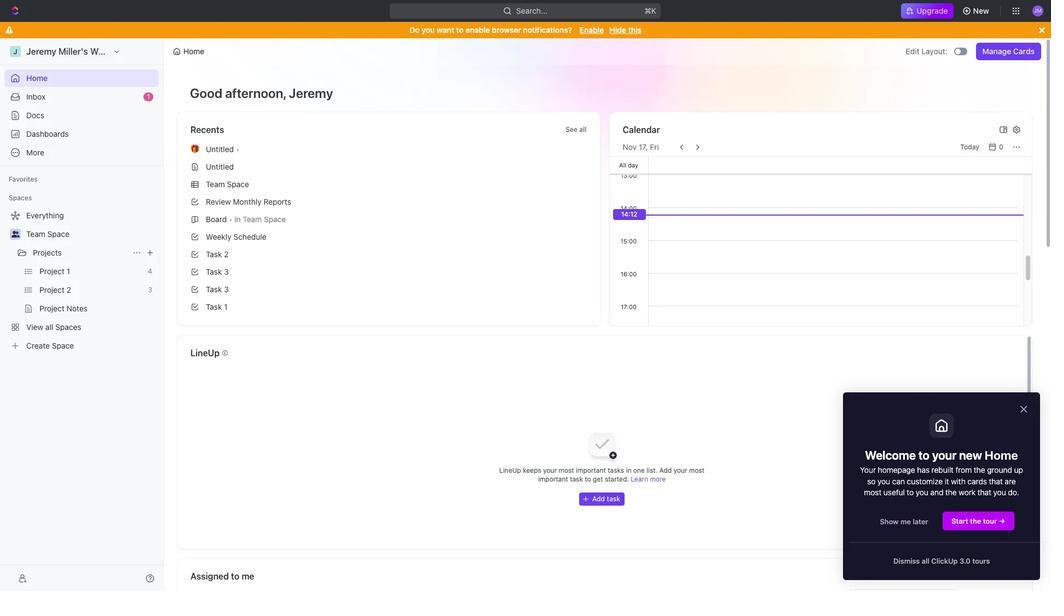 Task type: describe. For each thing, give the bounding box(es) containing it.
all for see
[[580, 125, 587, 134]]

one
[[634, 467, 645, 475]]

manage cards button
[[976, 43, 1042, 60]]

task 2 link
[[186, 246, 591, 263]]

search...
[[517, 6, 548, 15]]

1 horizontal spatial important
[[576, 467, 606, 475]]

jm
[[1034, 7, 1042, 14]]

3 for 2nd the task 3 link from the top
[[224, 285, 229, 294]]

everything
[[26, 211, 64, 220]]

project 2 link
[[39, 282, 144, 299]]

1 for project 1
[[67, 267, 70, 276]]

more
[[650, 475, 666, 484]]

task inside button
[[607, 495, 621, 503]]

user group image
[[11, 231, 19, 238]]

lineup for lineup keeps your most important tasks in one list. add your most important task to get started.
[[500, 467, 521, 475]]

later
[[913, 518, 929, 526]]

0 horizontal spatial team space link
[[26, 226, 157, 243]]

add inside button
[[593, 495, 605, 503]]

new
[[974, 6, 990, 15]]

2 for project 2
[[67, 285, 71, 295]]

edit
[[906, 47, 920, 56]]

review monthly reports
[[206, 197, 291, 206]]

it
[[945, 477, 950, 486]]

rebuilt
[[932, 466, 954, 475]]

17:00
[[621, 303, 637, 311]]

do.
[[1008, 488, 1020, 497]]

manage cards
[[983, 47, 1035, 56]]

board • in team space
[[206, 215, 286, 224]]

docs link
[[4, 107, 159, 124]]

can
[[893, 477, 905, 486]]

untitled for untitled •
[[206, 145, 234, 154]]

project 2
[[39, 285, 71, 295]]

tours
[[973, 557, 990, 566]]

your for keeps
[[543, 467, 557, 475]]

jm button
[[1030, 2, 1047, 20]]

view all spaces
[[26, 323, 81, 332]]

home inside sidebar navigation
[[26, 73, 48, 83]]

upgrade link
[[902, 3, 954, 19]]

view all spaces link
[[4, 319, 157, 336]]

today button
[[956, 141, 984, 154]]

project notes
[[39, 304, 88, 313]]

from
[[956, 466, 972, 475]]

17,
[[639, 142, 648, 152]]

calendar
[[623, 125, 660, 135]]

dismiss all clickup 3.0 tours button
[[885, 552, 999, 571]]

2 task 3 link from the top
[[186, 281, 591, 298]]

clickup
[[932, 557, 958, 566]]

keeps
[[523, 467, 542, 475]]

task for 2nd the task 3 link from the top
[[206, 285, 222, 294]]

task for task 2 link
[[206, 250, 222, 259]]

so
[[868, 477, 876, 486]]

×
[[1020, 401, 1029, 416]]

review
[[206, 197, 231, 206]]

see all button
[[562, 123, 591, 136]]

1 vertical spatial that
[[978, 488, 992, 497]]

do you want to enable browser notifications? enable hide this
[[410, 25, 642, 35]]

1 vertical spatial the
[[946, 488, 957, 497]]

in inside the lineup keeps your most important tasks in one list. add your most important task to get started.
[[626, 467, 632, 475]]

× navigation
[[843, 393, 1046, 581]]

jeremy miller's workspace
[[26, 47, 136, 56]]

you down customize
[[916, 488, 929, 497]]

layout:
[[922, 47, 948, 56]]

create space link
[[4, 337, 157, 355]]

15:00
[[621, 238, 637, 245]]

nov 17, fri button
[[623, 142, 659, 152]]

tasks
[[608, 467, 624, 475]]

all
[[619, 161, 627, 168]]

review monthly reports link
[[186, 193, 591, 211]]

see all
[[566, 125, 587, 134]]

nov
[[623, 142, 637, 152]]

project 1
[[39, 267, 70, 276]]

favorites
[[9, 175, 38, 183]]

0 horizontal spatial most
[[559, 467, 574, 475]]

to right 'assigned'
[[231, 572, 240, 582]]

untitled •
[[206, 145, 239, 154]]

recents
[[191, 125, 224, 135]]

new button
[[958, 2, 996, 20]]

add inside the lineup keeps your most important tasks in one list. add your most important task to get started.
[[660, 467, 672, 475]]

tree inside sidebar navigation
[[4, 207, 159, 355]]

j
[[13, 47, 17, 56]]

4
[[148, 267, 152, 275]]

show
[[880, 518, 899, 526]]

good
[[190, 85, 222, 101]]

most inside welcome to your new home your homepage has rebuilt from the ground up so you can customize it with cards that are most useful to you and the work that you do.
[[864, 488, 882, 497]]

create space
[[26, 341, 74, 351]]

task 1
[[206, 302, 228, 312]]

project for project notes
[[39, 304, 64, 313]]

0 vertical spatial that
[[989, 477, 1003, 486]]

are
[[1005, 477, 1016, 486]]

lineup keeps your most important tasks in one list. add your most important task to get started.
[[500, 467, 705, 484]]

task 3 for 1st the task 3 link from the top of the page
[[206, 267, 229, 277]]

spaces inside 'link'
[[55, 323, 81, 332]]

workspace
[[90, 47, 136, 56]]

more button
[[4, 144, 159, 162]]

lineup for lineup
[[191, 348, 220, 358]]

reports
[[264, 197, 291, 206]]

enable
[[580, 25, 604, 35]]

0 horizontal spatial in
[[235, 215, 241, 224]]

untitled link
[[186, 158, 591, 176]]

dismiss all clickup 3.0 tours
[[894, 557, 990, 566]]

0 horizontal spatial important
[[538, 475, 568, 484]]

nov 17, fri
[[623, 142, 659, 152]]

1 horizontal spatial your
[[674, 467, 688, 475]]

notifications?
[[523, 25, 572, 35]]

has
[[918, 466, 930, 475]]

new
[[960, 449, 983, 463]]

untitled for untitled
[[206, 162, 234, 171]]

team space inside tree
[[26, 229, 69, 239]]

to up has
[[919, 449, 930, 463]]

all day
[[619, 161, 639, 168]]

space up projects
[[47, 229, 69, 239]]



Task type: vqa. For each thing, say whether or not it's contained in the screenshot.
Just
no



Task type: locate. For each thing, give the bounding box(es) containing it.
3 down '4'
[[148, 286, 152, 294]]

project up the view all spaces
[[39, 304, 64, 313]]

1 vertical spatial task
[[607, 495, 621, 503]]

in
[[235, 215, 241, 224], [626, 467, 632, 475]]

that down ground
[[989, 477, 1003, 486]]

0 horizontal spatial jeremy
[[26, 47, 56, 56]]

2 project from the top
[[39, 285, 64, 295]]

3 down 'task 2' on the top of the page
[[224, 267, 229, 277]]

jeremy miller's workspace, , element
[[10, 46, 21, 57]]

sidebar navigation
[[0, 38, 166, 592]]

1 untitled from the top
[[206, 145, 234, 154]]

do
[[410, 25, 420, 35]]

the inside button
[[971, 517, 982, 526]]

1 horizontal spatial team space link
[[186, 176, 591, 193]]

add up the more
[[660, 467, 672, 475]]

your right "list."
[[674, 467, 688, 475]]

→
[[999, 517, 1006, 526]]

0 vertical spatial •
[[236, 145, 239, 154]]

task 2
[[206, 250, 229, 259]]

you right do
[[422, 25, 435, 35]]

your for to
[[933, 449, 957, 463]]

0 vertical spatial spaces
[[9, 194, 32, 202]]

the
[[974, 466, 986, 475], [946, 488, 957, 497], [971, 517, 982, 526]]

create
[[26, 341, 50, 351]]

task left get
[[570, 475, 583, 484]]

14:00
[[621, 205, 637, 212]]

task for 1st the task 3 link from the top of the page
[[206, 267, 222, 277]]

you right so
[[878, 477, 891, 486]]

add task button
[[579, 493, 625, 506]]

all inside view all spaces 'link'
[[45, 323, 53, 332]]

2 untitled from the top
[[206, 162, 234, 171]]

me right 'assigned'
[[242, 572, 254, 582]]

team up review
[[206, 180, 225, 189]]

1 vertical spatial add
[[593, 495, 605, 503]]

• for untitled
[[236, 145, 239, 154]]

dashboards
[[26, 129, 69, 139]]

weekly schedule link
[[186, 228, 591, 246]]

• right 🎁
[[236, 145, 239, 154]]

projects link
[[33, 244, 128, 262]]

1 vertical spatial task 3
[[206, 285, 229, 294]]

0 vertical spatial task
[[570, 475, 583, 484]]

1 horizontal spatial team space
[[206, 180, 249, 189]]

miller's
[[59, 47, 88, 56]]

1 horizontal spatial all
[[580, 125, 587, 134]]

you left do.
[[994, 488, 1007, 497]]

0 vertical spatial untitled
[[206, 145, 234, 154]]

start the tour → button
[[943, 512, 1015, 531]]

monthly
[[233, 197, 262, 206]]

2 horizontal spatial home
[[985, 449, 1019, 463]]

0 vertical spatial jeremy
[[26, 47, 56, 56]]

0 vertical spatial project
[[39, 267, 64, 276]]

16:00
[[621, 271, 637, 278]]

0 horizontal spatial lineup
[[191, 348, 220, 358]]

0 horizontal spatial 1
[[67, 267, 70, 276]]

projects
[[33, 248, 62, 257]]

edit layout:
[[906, 47, 948, 56]]

2 for task 2
[[224, 250, 229, 259]]

0 vertical spatial task 3
[[206, 267, 229, 277]]

jeremy
[[26, 47, 56, 56], [289, 85, 333, 101]]

2 vertical spatial home
[[985, 449, 1019, 463]]

me
[[901, 518, 911, 526], [242, 572, 254, 582]]

1 horizontal spatial most
[[689, 467, 705, 475]]

list.
[[647, 467, 658, 475]]

2 horizontal spatial team
[[243, 215, 262, 224]]

favorites button
[[4, 173, 42, 186]]

your right keeps
[[543, 467, 557, 475]]

spaces down favorites button
[[9, 194, 32, 202]]

to right want
[[456, 25, 464, 35]]

space down the reports
[[264, 215, 286, 224]]

and
[[931, 488, 944, 497]]

all left clickup
[[922, 557, 930, 566]]

space up monthly
[[227, 180, 249, 189]]

most right "list."
[[689, 467, 705, 475]]

home up good
[[183, 47, 204, 56]]

me inside button
[[901, 518, 911, 526]]

home
[[183, 47, 204, 56], [26, 73, 48, 83], [985, 449, 1019, 463]]

0 vertical spatial 1
[[147, 93, 150, 101]]

0 vertical spatial all
[[580, 125, 587, 134]]

0 button
[[986, 141, 1008, 154]]

show me later button
[[872, 513, 937, 531]]

0 horizontal spatial all
[[45, 323, 53, 332]]

1 horizontal spatial spaces
[[55, 323, 81, 332]]

0
[[1000, 143, 1004, 151]]

team space link up weekly schedule link
[[186, 176, 591, 193]]

cards
[[1014, 47, 1035, 56]]

2 horizontal spatial all
[[922, 557, 930, 566]]

assigned to me
[[191, 572, 254, 582]]

1 horizontal spatial home
[[183, 47, 204, 56]]

lineup inside the lineup keeps your most important tasks in one list. add your most important task to get started.
[[500, 467, 521, 475]]

0 horizontal spatial me
[[242, 572, 254, 582]]

2
[[224, 250, 229, 259], [67, 285, 71, 295]]

team space up projects
[[26, 229, 69, 239]]

inbox
[[26, 92, 45, 101]]

1 inside "link"
[[224, 302, 228, 312]]

good afternoon, jeremy
[[190, 85, 333, 101]]

1 vertical spatial team space
[[26, 229, 69, 239]]

2 down weekly
[[224, 250, 229, 259]]

project up project 2
[[39, 267, 64, 276]]

space down the view all spaces
[[52, 341, 74, 351]]

1 horizontal spatial task
[[607, 495, 621, 503]]

to right useful
[[907, 488, 914, 497]]

1 horizontal spatial jeremy
[[289, 85, 333, 101]]

everything link
[[4, 207, 157, 225]]

team space up review
[[206, 180, 249, 189]]

0 vertical spatial in
[[235, 215, 241, 224]]

0 horizontal spatial team
[[26, 229, 45, 239]]

schedule
[[234, 232, 267, 242]]

1 vertical spatial untitled
[[206, 162, 234, 171]]

lineup down task 1
[[191, 348, 220, 358]]

home link
[[4, 70, 159, 87]]

0 vertical spatial lineup
[[191, 348, 220, 358]]

× button
[[1020, 401, 1029, 416]]

assigned
[[191, 572, 229, 582]]

4 task from the top
[[206, 302, 222, 312]]

0 horizontal spatial task
[[570, 475, 583, 484]]

team up schedule
[[243, 215, 262, 224]]

0 horizontal spatial 2
[[67, 285, 71, 295]]

2 up project notes
[[67, 285, 71, 295]]

most down so
[[864, 488, 882, 497]]

0 horizontal spatial spaces
[[9, 194, 32, 202]]

dashboards link
[[4, 125, 159, 143]]

1 horizontal spatial add
[[660, 467, 672, 475]]

1 vertical spatial jeremy
[[289, 85, 333, 101]]

team space link
[[186, 176, 591, 193], [26, 226, 157, 243]]

2 horizontal spatial 1
[[224, 302, 228, 312]]

project for project 1
[[39, 267, 64, 276]]

tree
[[4, 207, 159, 355]]

jeremy inside sidebar navigation
[[26, 47, 56, 56]]

• for board
[[229, 215, 232, 224]]

1 vertical spatial in
[[626, 467, 632, 475]]

3 task from the top
[[206, 285, 222, 294]]

0 vertical spatial team space link
[[186, 176, 591, 193]]

see
[[566, 125, 578, 134]]

task 3 down 'task 2' on the top of the page
[[206, 267, 229, 277]]

0 vertical spatial team
[[206, 180, 225, 189]]

this
[[629, 25, 642, 35]]

all right view
[[45, 323, 53, 332]]

1 inside tree
[[67, 267, 70, 276]]

lineup left keeps
[[500, 467, 521, 475]]

notes
[[67, 304, 88, 313]]

1 vertical spatial team
[[243, 215, 262, 224]]

hide
[[610, 25, 627, 35]]

weekly
[[206, 232, 232, 242]]

1 vertical spatial home
[[26, 73, 48, 83]]

untitled down the "recents"
[[206, 145, 234, 154]]

🎁
[[191, 145, 199, 153]]

1 vertical spatial lineup
[[500, 467, 521, 475]]

2 vertical spatial project
[[39, 304, 64, 313]]

1 horizontal spatial •
[[236, 145, 239, 154]]

0 vertical spatial important
[[576, 467, 606, 475]]

1 vertical spatial important
[[538, 475, 568, 484]]

0 horizontal spatial home
[[26, 73, 48, 83]]

1 task 3 from the top
[[206, 267, 229, 277]]

2 vertical spatial team
[[26, 229, 45, 239]]

task inside "link"
[[206, 302, 222, 312]]

0 horizontal spatial •
[[229, 215, 232, 224]]

0 vertical spatial team space
[[206, 180, 249, 189]]

3 inside tree
[[148, 286, 152, 294]]

to inside the lineup keeps your most important tasks in one list. add your most important task to get started.
[[585, 475, 591, 484]]

• right board
[[229, 215, 232, 224]]

3.0
[[960, 557, 971, 566]]

• inside the board • in team space
[[229, 215, 232, 224]]

0 vertical spatial add
[[660, 467, 672, 475]]

more
[[26, 148, 44, 157]]

add down get
[[593, 495, 605, 503]]

homepage
[[878, 466, 916, 475]]

dismiss
[[894, 557, 920, 566]]

project down project 1
[[39, 285, 64, 295]]

start the tour →
[[952, 517, 1006, 526]]

0 horizontal spatial add
[[593, 495, 605, 503]]

task 3 link down task 2 link
[[186, 281, 591, 298]]

team space link down everything link
[[26, 226, 157, 243]]

2 vertical spatial 1
[[224, 302, 228, 312]]

1 vertical spatial 1
[[67, 267, 70, 276]]

cards
[[968, 477, 987, 486]]

learn more
[[631, 475, 666, 484]]

1 task from the top
[[206, 250, 222, 259]]

to left get
[[585, 475, 591, 484]]

14:12
[[621, 210, 638, 219]]

manage
[[983, 47, 1012, 56]]

team inside tree
[[26, 229, 45, 239]]

1 horizontal spatial in
[[626, 467, 632, 475]]

useful
[[884, 488, 905, 497]]

today
[[961, 143, 980, 151]]

3 project from the top
[[39, 304, 64, 313]]

project for project 2
[[39, 285, 64, 295]]

task 3 up task 1
[[206, 285, 229, 294]]

view
[[26, 323, 43, 332]]

docs
[[26, 111, 44, 120]]

home up ground
[[985, 449, 1019, 463]]

spaces down project notes
[[55, 323, 81, 332]]

team right the user group icon
[[26, 229, 45, 239]]

2 task 3 from the top
[[206, 285, 229, 294]]

1 vertical spatial all
[[45, 323, 53, 332]]

add task
[[593, 495, 621, 503]]

3 for 1st the task 3 link from the top of the page
[[224, 267, 229, 277]]

task 1 link
[[186, 298, 591, 316]]

you
[[422, 25, 435, 35], [878, 477, 891, 486], [916, 488, 929, 497], [994, 488, 1007, 497]]

important up get
[[576, 467, 606, 475]]

task 3 for 2nd the task 3 link from the top
[[206, 285, 229, 294]]

1 horizontal spatial 1
[[147, 93, 150, 101]]

1 vertical spatial project
[[39, 285, 64, 295]]

0 vertical spatial home
[[183, 47, 204, 56]]

the down it
[[946, 488, 957, 497]]

1 vertical spatial •
[[229, 215, 232, 224]]

2 horizontal spatial your
[[933, 449, 957, 463]]

all for view
[[45, 323, 53, 332]]

task inside the lineup keeps your most important tasks in one list. add your most important task to get started.
[[570, 475, 583, 484]]

2 inside tree
[[67, 285, 71, 295]]

to
[[456, 25, 464, 35], [919, 449, 930, 463], [585, 475, 591, 484], [907, 488, 914, 497], [231, 572, 240, 582]]

most right keeps
[[559, 467, 574, 475]]

0 horizontal spatial your
[[543, 467, 557, 475]]

all inside the dismiss all clickup 3.0 tours button
[[922, 557, 930, 566]]

tree containing everything
[[4, 207, 159, 355]]

home inside welcome to your new home your homepage has rebuilt from the ground up so you can customize it with cards that are most useful to you and the work that you do.
[[985, 449, 1019, 463]]

1 horizontal spatial 2
[[224, 250, 229, 259]]

all right see
[[580, 125, 587, 134]]

2 horizontal spatial most
[[864, 488, 882, 497]]

1 horizontal spatial team
[[206, 180, 225, 189]]

2 task from the top
[[206, 267, 222, 277]]

important down keeps
[[538, 475, 568, 484]]

1 horizontal spatial lineup
[[500, 467, 521, 475]]

0 vertical spatial me
[[901, 518, 911, 526]]

1 horizontal spatial me
[[901, 518, 911, 526]]

0 vertical spatial the
[[974, 466, 986, 475]]

task for task 1 "link"
[[206, 302, 222, 312]]

task 3 link up task 1 "link"
[[186, 263, 591, 281]]

that down cards
[[978, 488, 992, 497]]

upgrade
[[917, 6, 948, 15]]

your up rebuilt
[[933, 449, 957, 463]]

0 horizontal spatial team space
[[26, 229, 69, 239]]

enable
[[466, 25, 490, 35]]

day
[[628, 161, 639, 168]]

the up cards
[[974, 466, 986, 475]]

task down started.
[[607, 495, 621, 503]]

0 vertical spatial 2
[[224, 250, 229, 259]]

all inside the see all button
[[580, 125, 587, 134]]

1 vertical spatial team space link
[[26, 226, 157, 243]]

1 vertical spatial 2
[[67, 285, 71, 295]]

most
[[559, 467, 574, 475], [689, 467, 705, 475], [864, 488, 882, 497]]

get
[[593, 475, 603, 484]]

untitled down untitled •
[[206, 162, 234, 171]]

customize
[[907, 477, 943, 486]]

home up inbox
[[26, 73, 48, 83]]

1 task 3 link from the top
[[186, 263, 591, 281]]

team space
[[206, 180, 249, 189], [26, 229, 69, 239]]

1 for task 1
[[224, 302, 228, 312]]

1 vertical spatial spaces
[[55, 323, 81, 332]]

2 vertical spatial the
[[971, 517, 982, 526]]

in up weekly schedule
[[235, 215, 241, 224]]

the left tour
[[971, 517, 982, 526]]

browser
[[492, 25, 521, 35]]

learn more link
[[631, 475, 666, 484]]

3 up task 1
[[224, 285, 229, 294]]

your inside welcome to your new home your homepage has rebuilt from the ground up so you can customize it with cards that are most useful to you and the work that you do.
[[933, 449, 957, 463]]

in left one
[[626, 467, 632, 475]]

1 project from the top
[[39, 267, 64, 276]]

• inside untitled •
[[236, 145, 239, 154]]

me left later
[[901, 518, 911, 526]]

2 vertical spatial all
[[922, 557, 930, 566]]

all for dismiss
[[922, 557, 930, 566]]

1 vertical spatial me
[[242, 572, 254, 582]]



